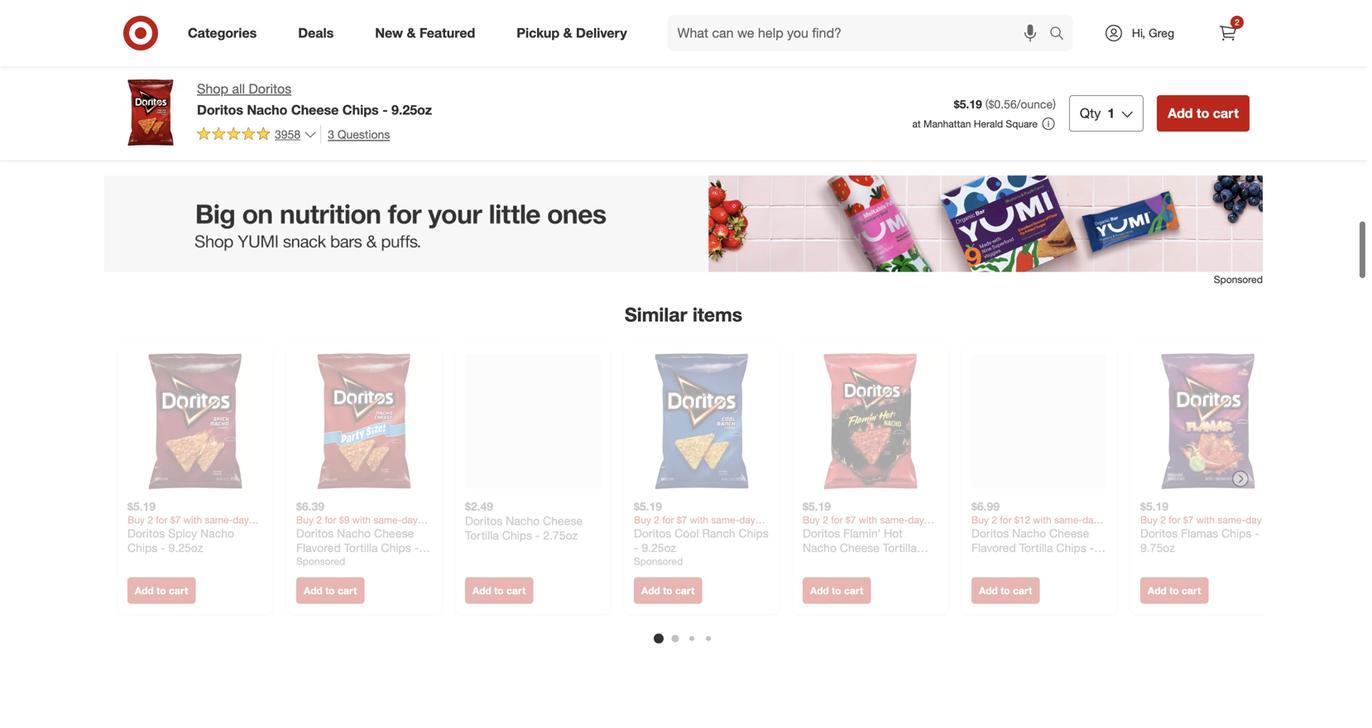 Task type: vqa. For each thing, say whether or not it's contained in the screenshot.
Image gallery 'element' on the top of page
no



Task type: describe. For each thing, give the bounding box(es) containing it.
items
[[693, 303, 742, 326]]

new & featured link
[[361, 15, 496, 51]]

$5.19 for doritos spicy nacho chips - 9.25oz
[[127, 499, 156, 513]]

add to cart for doritos nacho cheese flavored tortilla chips - 10ct
[[979, 584, 1032, 597]]

questions
[[338, 127, 390, 141]]

3958
[[275, 127, 301, 141]]

flavored for 10ct
[[972, 540, 1016, 555]]

2
[[1235, 17, 1240, 27]]

to for doritos nacho cheese tortilla chips - 2.75oz
[[494, 584, 504, 597]]

chips inside doritos nacho cheese flavored tortilla chips - 14.5oz
[[381, 540, 411, 555]]

cart down 2 link
[[1213, 105, 1239, 121]]

qty
[[1080, 105, 1101, 121]]

doritos nacho cheese flavored tortilla chips - 14.5oz image
[[296, 353, 432, 489]]

add to cart for doritos cool ranch chips - 9.25oz
[[641, 584, 695, 597]]

$2.49 doritos nacho cheese tortilla chips - 2.75oz
[[465, 499, 583, 542]]

doritos flamin' hot nacho cheese tortilla chips - 9.75oz
[[803, 526, 917, 569]]

- inside doritos flamas chips - 9.75oz
[[1255, 526, 1260, 540]]

chips inside 'doritos flamin' hot nacho cheese tortilla chips - 9.75oz'
[[803, 555, 833, 569]]

chips inside shop all doritos doritos nacho cheese chips - 9.25oz
[[342, 102, 379, 118]]

doritos right all at left
[[249, 81, 292, 97]]

flamin'
[[843, 526, 881, 540]]

cheese inside 'doritos nacho cheese flavored tortilla chips - 10ct'
[[1049, 526, 1089, 540]]

(
[[986, 97, 989, 111]]

qty 1
[[1080, 105, 1115, 121]]

$6.39
[[296, 499, 325, 513]]

nacho inside doritos nacho cheese flavored tortilla chips - 14.5oz
[[337, 526, 371, 540]]

add to cart for doritos nacho cheese tortilla chips - 2.75oz
[[473, 584, 526, 597]]

2 horizontal spatial sponsored
[[1214, 273, 1263, 285]]

cart for doritos spicy nacho chips - 9.25oz
[[169, 584, 188, 597]]

image of doritos nacho cheese chips - 9.25oz image
[[118, 79, 184, 146]]

& for pickup
[[563, 25, 572, 41]]

at manhattan herald square
[[912, 117, 1038, 130]]

featured
[[420, 25, 475, 41]]

cart for doritos nacho cheese flavored tortilla chips - 10ct
[[1013, 584, 1032, 597]]

add for doritos nacho cheese flavored tortilla chips - 10ct
[[979, 584, 998, 597]]

- inside shop all doritos doritos nacho cheese chips - 9.25oz
[[382, 102, 388, 118]]

new
[[375, 25, 403, 41]]

pickup
[[517, 25, 560, 41]]

doritos for doritos cool ranch chips - 9.25oz sponsored
[[634, 526, 671, 540]]

9.25oz inside shop all doritos doritos nacho cheese chips - 9.25oz
[[391, 102, 432, 118]]

tortilla for doritos nacho cheese flavored tortilla chips - 10ct
[[1019, 540, 1053, 555]]

/ounce
[[1017, 97, 1053, 111]]

doritos down shop
[[197, 102, 243, 118]]

similar
[[625, 303, 687, 326]]

add to cart button for doritos cool ranch chips - 9.25oz
[[634, 577, 702, 604]]

deals
[[298, 25, 334, 41]]

ranch
[[702, 526, 735, 540]]

doritos nacho cheese tortilla chips - 2.75oz image
[[465, 353, 601, 489]]

categories link
[[174, 15, 277, 51]]

doritos flamas chips - 9.75oz image
[[1141, 353, 1276, 489]]

doritos nacho cheese flavored tortilla chips - 14.5oz
[[296, 526, 419, 569]]

add to cart for doritos flamin' hot nacho cheese tortilla chips - 9.75oz
[[810, 584, 864, 597]]

nacho inside 'doritos flamin' hot nacho cheese tortilla chips - 9.75oz'
[[803, 540, 837, 555]]

to for doritos nacho cheese flavored tortilla chips - 10ct
[[1001, 584, 1010, 597]]

- inside doritos spicy nacho chips - 9.25oz
[[161, 540, 165, 555]]

doritos flamas chips - 9.75oz
[[1141, 526, 1260, 555]]

& for new
[[407, 25, 416, 41]]

cheese inside 'doritos flamin' hot nacho cheese tortilla chips - 9.75oz'
[[840, 540, 880, 555]]

add to cart button for doritos flamin' hot nacho cheese tortilla chips - 9.75oz
[[803, 577, 871, 604]]

add for doritos spicy nacho chips - 9.25oz
[[135, 584, 154, 597]]

- inside doritos cool ranch chips - 9.25oz sponsored
[[634, 540, 638, 555]]

hi,
[[1132, 26, 1146, 40]]

cheese inside $2.49 doritos nacho cheese tortilla chips - 2.75oz
[[543, 513, 583, 528]]

to for doritos flamas chips - 9.75oz
[[1170, 584, 1179, 597]]

$2.49
[[465, 499, 493, 513]]

3 questions link
[[320, 125, 390, 144]]

to for doritos cool ranch chips - 9.25oz
[[663, 584, 673, 597]]

manhattan
[[924, 117, 971, 130]]

add right 1
[[1168, 105, 1193, 121]]

at
[[912, 117, 921, 130]]

1
[[1108, 105, 1115, 121]]

to for doritos spicy nacho chips - 9.25oz
[[157, 584, 166, 597]]

cart for doritos flamas chips - 9.75oz
[[1182, 584, 1201, 597]]

search button
[[1042, 15, 1082, 55]]

cart for doritos nacho cheese flavored tortilla chips - 14.5oz
[[338, 584, 357, 597]]

cart for doritos nacho cheese tortilla chips - 2.75oz
[[506, 584, 526, 597]]

cheese inside shop all doritos doritos nacho cheese chips - 9.25oz
[[291, 102, 339, 118]]

doritos for doritos spicy nacho chips - 9.25oz
[[127, 526, 165, 540]]

cool
[[675, 526, 699, 540]]

doritos inside $2.49 doritos nacho cheese tortilla chips - 2.75oz
[[465, 513, 503, 528]]

flavored for 14.5oz
[[296, 540, 341, 555]]

What can we help you find? suggestions appear below search field
[[668, 15, 1054, 51]]

deals link
[[284, 15, 354, 51]]

add to cart button for doritos nacho cheese tortilla chips - 2.75oz
[[465, 577, 533, 604]]

nacho inside $2.49 doritos nacho cheese tortilla chips - 2.75oz
[[506, 513, 540, 528]]

nacho inside 'doritos nacho cheese flavored tortilla chips - 10ct'
[[1012, 526, 1046, 540]]

doritos for doritos nacho cheese flavored tortilla chips - 14.5oz
[[296, 526, 334, 540]]

)
[[1053, 97, 1056, 111]]

$6.99
[[972, 499, 1000, 513]]

doritos for doritos flamin' hot nacho cheese tortilla chips - 9.75oz
[[803, 526, 840, 540]]

sponsored inside doritos cool ranch chips - 9.25oz sponsored
[[634, 555, 683, 567]]



Task type: locate. For each thing, give the bounding box(es) containing it.
0 horizontal spatial 9.25oz
[[168, 540, 203, 555]]

add down doritos flamas chips - 9.75oz
[[1148, 584, 1167, 597]]

doritos inside doritos spicy nacho chips - 9.25oz
[[127, 526, 165, 540]]

9.75oz down flamin'
[[844, 555, 878, 569]]

doritos
[[249, 81, 292, 97], [197, 102, 243, 118], [465, 513, 503, 528], [127, 526, 165, 540], [296, 526, 334, 540], [634, 526, 671, 540], [803, 526, 840, 540], [972, 526, 1009, 540], [1141, 526, 1178, 540]]

chips inside 'doritos nacho cheese flavored tortilla chips - 10ct'
[[1056, 540, 1086, 555]]

doritos left "flamas"
[[1141, 526, 1178, 540]]

$5.19 for doritos flamas chips - 9.75oz
[[1141, 499, 1169, 513]]

9.75oz inside doritos flamas chips - 9.75oz
[[1141, 540, 1175, 555]]

& right pickup
[[563, 25, 572, 41]]

-
[[382, 102, 388, 118], [1255, 526, 1260, 540], [535, 528, 540, 542], [161, 540, 165, 555], [414, 540, 419, 555], [634, 540, 638, 555], [1090, 540, 1094, 555], [836, 555, 841, 569]]

flamas
[[1181, 526, 1219, 540]]

to for doritos nacho cheese flavored tortilla chips - 14.5oz
[[325, 584, 335, 597]]

square
[[1006, 117, 1038, 130]]

tortilla for doritos nacho cheese flavored tortilla chips - 14.5oz
[[344, 540, 378, 555]]

doritos left 2.75oz
[[465, 513, 503, 528]]

cart down 'doritos flamin' hot nacho cheese tortilla chips - 9.75oz'
[[844, 584, 864, 597]]

doritos spicy nacho chips - 9.25oz
[[127, 526, 234, 555]]

1 horizontal spatial flavored
[[972, 540, 1016, 555]]

- inside $2.49 doritos nacho cheese tortilla chips - 2.75oz
[[535, 528, 540, 542]]

9.75oz inside 'doritos flamin' hot nacho cheese tortilla chips - 9.75oz'
[[844, 555, 878, 569]]

3958 link
[[197, 125, 317, 145]]

add for doritos cool ranch chips - 9.25oz
[[641, 584, 660, 597]]

add to cart for doritos flamas chips - 9.75oz
[[1148, 584, 1201, 597]]

add to cart button for doritos nacho cheese flavored tortilla chips - 10ct
[[972, 577, 1040, 604]]

doritos left cool
[[634, 526, 671, 540]]

$0.56
[[989, 97, 1017, 111]]

add to cart button for doritos spicy nacho chips - 9.25oz
[[127, 577, 196, 604]]

to for doritos flamin' hot nacho cheese tortilla chips - 9.75oz
[[832, 584, 841, 597]]

flavored down '$6.39'
[[296, 540, 341, 555]]

$5.19
[[954, 97, 982, 111], [127, 499, 156, 513], [634, 499, 662, 513], [803, 499, 831, 513], [1141, 499, 1169, 513]]

hot
[[884, 526, 903, 540]]

chips inside doritos cool ranch chips - 9.25oz sponsored
[[739, 526, 769, 540]]

9.25oz
[[391, 102, 432, 118], [168, 540, 203, 555], [642, 540, 676, 555]]

advertisement element
[[104, 175, 1263, 272]]

$5.19 ( $0.56 /ounce )
[[954, 97, 1056, 111]]

cart down doritos flamas chips - 9.75oz
[[1182, 584, 1201, 597]]

delivery
[[576, 25, 627, 41]]

tortilla inside doritos nacho cheese flavored tortilla chips - 14.5oz
[[344, 540, 378, 555]]

9.75oz
[[1141, 540, 1175, 555], [844, 555, 878, 569]]

to
[[1197, 105, 1209, 121], [157, 584, 166, 597], [325, 584, 335, 597], [494, 584, 504, 597], [663, 584, 673, 597], [832, 584, 841, 597], [1001, 584, 1010, 597], [1170, 584, 1179, 597]]

$5.19 up doritos cool ranch chips - 9.25oz sponsored
[[634, 499, 662, 513]]

$5.19 for doritos cool ranch chips - 9.25oz
[[634, 499, 662, 513]]

0 horizontal spatial flavored
[[296, 540, 341, 555]]

add down 'doritos flamin' hot nacho cheese tortilla chips - 9.75oz'
[[810, 584, 829, 597]]

cheese
[[291, 102, 339, 118], [543, 513, 583, 528], [374, 526, 414, 540], [1049, 526, 1089, 540], [840, 540, 880, 555]]

cart
[[1213, 105, 1239, 121], [169, 584, 188, 597], [338, 584, 357, 597], [506, 584, 526, 597], [675, 584, 695, 597], [844, 584, 864, 597], [1013, 584, 1032, 597], [1182, 584, 1201, 597]]

add down 10ct
[[979, 584, 998, 597]]

flavored
[[296, 540, 341, 555], [972, 540, 1016, 555]]

doritos for doritos nacho cheese flavored tortilla chips - 10ct
[[972, 526, 1009, 540]]

cart for doritos flamin' hot nacho cheese tortilla chips - 9.75oz
[[844, 584, 864, 597]]

2 flavored from the left
[[972, 540, 1016, 555]]

flavored down $6.99
[[972, 540, 1016, 555]]

tortilla down $2.49
[[465, 528, 499, 542]]

&
[[407, 25, 416, 41], [563, 25, 572, 41]]

add for doritos flamin' hot nacho cheese tortilla chips - 9.75oz
[[810, 584, 829, 597]]

doritos inside 'doritos nacho cheese flavored tortilla chips - 10ct'
[[972, 526, 1009, 540]]

2.75oz
[[543, 528, 578, 542]]

tortilla for $2.49 doritos nacho cheese tortilla chips - 2.75oz
[[465, 528, 499, 542]]

1 flavored from the left
[[296, 540, 341, 555]]

new & featured
[[375, 25, 475, 41]]

1 & from the left
[[407, 25, 416, 41]]

doritos cool ranch chips - 9.25oz image
[[634, 353, 770, 489]]

1 horizontal spatial 9.25oz
[[391, 102, 432, 118]]

cart down doritos nacho cheese flavored tortilla chips - 14.5oz
[[338, 584, 357, 597]]

flavored inside 'doritos nacho cheese flavored tortilla chips - 10ct'
[[972, 540, 1016, 555]]

tortilla
[[465, 528, 499, 542], [344, 540, 378, 555], [883, 540, 917, 555], [1019, 540, 1053, 555]]

3
[[328, 127, 334, 141]]

0 horizontal spatial 9.75oz
[[844, 555, 878, 569]]

hi, greg
[[1132, 26, 1175, 40]]

tortilla inside 'doritos flamin' hot nacho cheese tortilla chips - 9.75oz'
[[883, 540, 917, 555]]

doritos down '$6.39'
[[296, 526, 334, 540]]

chips
[[342, 102, 379, 118], [739, 526, 769, 540], [1222, 526, 1252, 540], [502, 528, 532, 542], [127, 540, 158, 555], [381, 540, 411, 555], [1056, 540, 1086, 555], [803, 555, 833, 569]]

cheese inside doritos nacho cheese flavored tortilla chips - 14.5oz
[[374, 526, 414, 540]]

tortilla right 10ct
[[1019, 540, 1053, 555]]

add down $2.49 doritos nacho cheese tortilla chips - 2.75oz
[[473, 584, 491, 597]]

doritos inside doritos flamas chips - 9.75oz
[[1141, 526, 1178, 540]]

similar items
[[625, 303, 742, 326]]

add to cart button for doritos nacho cheese flavored tortilla chips - 14.5oz
[[296, 577, 364, 604]]

doritos cool ranch chips - 9.25oz sponsored
[[634, 526, 769, 567]]

herald
[[974, 117, 1003, 130]]

$5.19 left (
[[954, 97, 982, 111]]

9.25oz inside doritos spicy nacho chips - 9.25oz
[[168, 540, 203, 555]]

tortilla right flamin'
[[883, 540, 917, 555]]

9.25oz for doritos cool ranch chips - 9.25oz sponsored
[[642, 540, 676, 555]]

nacho
[[247, 102, 288, 118], [506, 513, 540, 528], [200, 526, 234, 540], [337, 526, 371, 540], [1012, 526, 1046, 540], [803, 540, 837, 555]]

add down doritos cool ranch chips - 9.25oz sponsored
[[641, 584, 660, 597]]

14.5oz
[[296, 555, 331, 569]]

chips inside $2.49 doritos nacho cheese tortilla chips - 2.75oz
[[502, 528, 532, 542]]

cart down $2.49 doritos nacho cheese tortilla chips - 2.75oz
[[506, 584, 526, 597]]

- inside 'doritos flamin' hot nacho cheese tortilla chips - 9.75oz'
[[836, 555, 841, 569]]

doritos spicy nacho chips - 9.25oz image
[[127, 353, 263, 489]]

add for doritos flamas chips - 9.75oz
[[1148, 584, 1167, 597]]

add to cart button
[[1157, 95, 1250, 131], [127, 577, 196, 604], [296, 577, 364, 604], [465, 577, 533, 604], [634, 577, 702, 604], [803, 577, 871, 604], [972, 577, 1040, 604], [1141, 577, 1209, 604]]

add
[[1168, 105, 1193, 121], [135, 584, 154, 597], [304, 584, 323, 597], [473, 584, 491, 597], [641, 584, 660, 597], [810, 584, 829, 597], [979, 584, 998, 597], [1148, 584, 1167, 597]]

add down 14.5oz
[[304, 584, 323, 597]]

tortilla inside $2.49 doritos nacho cheese tortilla chips - 2.75oz
[[465, 528, 499, 542]]

cart down 'doritos nacho cheese flavored tortilla chips - 10ct'
[[1013, 584, 1032, 597]]

shop all doritos doritos nacho cheese chips - 9.25oz
[[197, 81, 432, 118]]

2 & from the left
[[563, 25, 572, 41]]

1 horizontal spatial &
[[563, 25, 572, 41]]

doritos inside doritos cool ranch chips - 9.25oz sponsored
[[634, 526, 671, 540]]

add for doritos nacho cheese tortilla chips - 2.75oz
[[473, 584, 491, 597]]

add for doritos nacho cheese flavored tortilla chips - 14.5oz
[[304, 584, 323, 597]]

3 questions
[[328, 127, 390, 141]]

tortilla inside 'doritos nacho cheese flavored tortilla chips - 10ct'
[[1019, 540, 1053, 555]]

add to cart for doritos spicy nacho chips - 9.25oz
[[135, 584, 188, 597]]

doritos left flamin'
[[803, 526, 840, 540]]

$5.19 up doritos flamas chips - 9.75oz
[[1141, 499, 1169, 513]]

tortilla right 14.5oz
[[344, 540, 378, 555]]

doritos down $6.99
[[972, 526, 1009, 540]]

9.25oz for doritos spicy nacho chips - 9.25oz
[[168, 540, 203, 555]]

all
[[232, 81, 245, 97]]

$5.19 up doritos spicy nacho chips - 9.25oz
[[127, 499, 156, 513]]

- inside doritos nacho cheese flavored tortilla chips - 14.5oz
[[414, 540, 419, 555]]

cart down doritos cool ranch chips - 9.25oz sponsored
[[675, 584, 695, 597]]

0 horizontal spatial &
[[407, 25, 416, 41]]

9.25oz inside doritos cool ranch chips - 9.25oz sponsored
[[642, 540, 676, 555]]

10ct
[[972, 555, 994, 569]]

doritos for doritos flamas chips - 9.75oz
[[1141, 526, 1178, 540]]

$5.19 up 'doritos flamin' hot nacho cheese tortilla chips - 9.75oz'
[[803, 499, 831, 513]]

doritos flamin' hot nacho cheese tortilla chips - 9.75oz image
[[803, 353, 939, 489]]

nacho inside doritos spicy nacho chips - 9.25oz
[[200, 526, 234, 540]]

doritos inside doritos nacho cheese flavored tortilla chips - 14.5oz
[[296, 526, 334, 540]]

1 horizontal spatial 9.75oz
[[1141, 540, 1175, 555]]

similar items region
[[104, 175, 1286, 701]]

1 horizontal spatial sponsored
[[634, 555, 683, 567]]

nacho inside shop all doritos doritos nacho cheese chips - 9.25oz
[[247, 102, 288, 118]]

$5.19 for doritos flamin' hot nacho cheese tortilla chips - 9.75oz
[[803, 499, 831, 513]]

sponsored
[[1214, 273, 1263, 285], [296, 555, 345, 567], [634, 555, 683, 567]]

add to cart button for doritos flamas chips - 9.75oz
[[1141, 577, 1209, 604]]

9.75oz left "flamas"
[[1141, 540, 1175, 555]]

0 horizontal spatial sponsored
[[296, 555, 345, 567]]

doritos left spicy
[[127, 526, 165, 540]]

pickup & delivery
[[517, 25, 627, 41]]

cart down doritos spicy nacho chips - 9.25oz
[[169, 584, 188, 597]]

chips inside doritos flamas chips - 9.75oz
[[1222, 526, 1252, 540]]

categories
[[188, 25, 257, 41]]

shop
[[197, 81, 228, 97]]

chips inside doritos spicy nacho chips - 9.25oz
[[127, 540, 158, 555]]

- inside 'doritos nacho cheese flavored tortilla chips - 10ct'
[[1090, 540, 1094, 555]]

& right "new" at the left
[[407, 25, 416, 41]]

doritos nacho cheese flavored tortilla chips - 10ct
[[972, 526, 1094, 569]]

cart for doritos cool ranch chips - 9.25oz
[[675, 584, 695, 597]]

2 horizontal spatial 9.25oz
[[642, 540, 676, 555]]

search
[[1042, 27, 1082, 43]]

spicy
[[168, 526, 197, 540]]

pickup & delivery link
[[503, 15, 648, 51]]

flavored inside doritos nacho cheese flavored tortilla chips - 14.5oz
[[296, 540, 341, 555]]

doritos inside 'doritos flamin' hot nacho cheese tortilla chips - 9.75oz'
[[803, 526, 840, 540]]

add to cart
[[1168, 105, 1239, 121], [135, 584, 188, 597], [304, 584, 357, 597], [473, 584, 526, 597], [641, 584, 695, 597], [810, 584, 864, 597], [979, 584, 1032, 597], [1148, 584, 1201, 597]]

greg
[[1149, 26, 1175, 40]]

add down doritos spicy nacho chips - 9.25oz
[[135, 584, 154, 597]]

doritos nacho cheese flavored tortilla chips - 10ct image
[[972, 353, 1107, 489]]

2 link
[[1210, 15, 1246, 51]]

add to cart for doritos nacho cheese flavored tortilla chips - 14.5oz
[[304, 584, 357, 597]]



